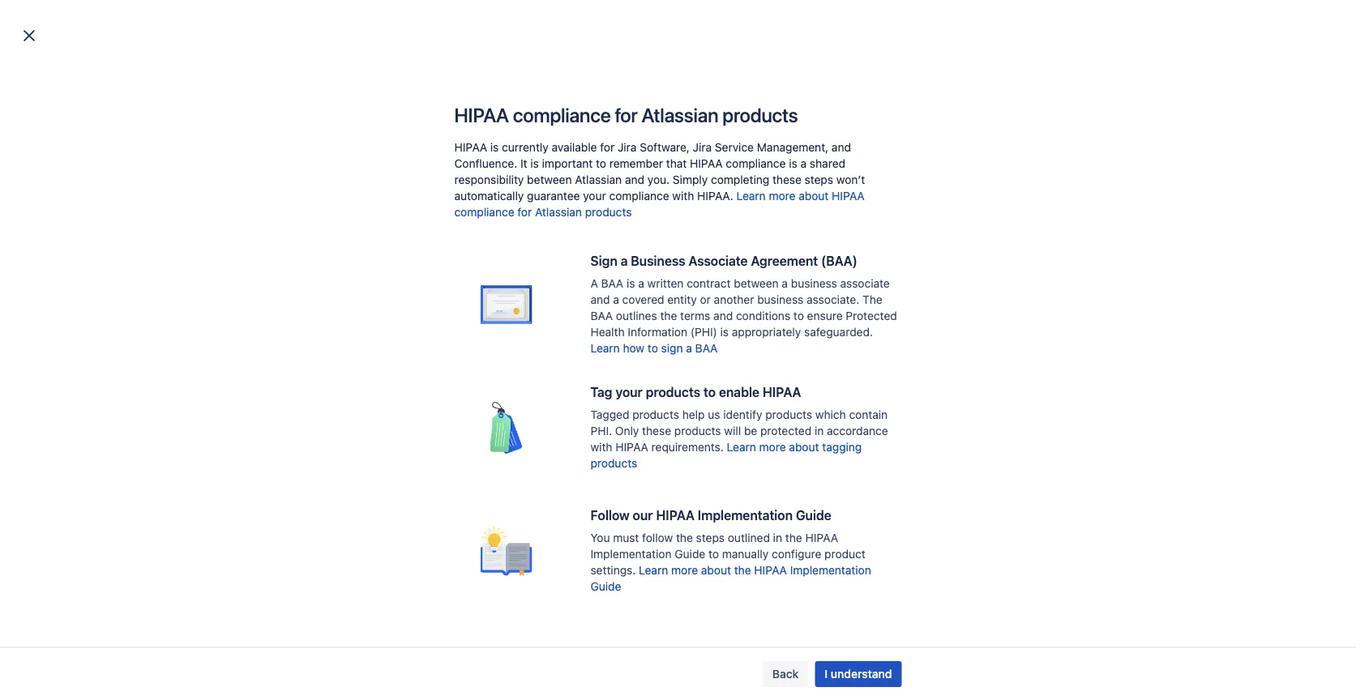 Task type: vqa. For each thing, say whether or not it's contained in the screenshot.


Task type: describe. For each thing, give the bounding box(es) containing it.
provide
[[422, 146, 461, 160]]

i understand button
[[815, 662, 902, 688]]

products inside learn more about hipaa compliance for atlassian products
[[585, 206, 632, 219]]

learn more about our compliance programs link
[[628, 163, 857, 176]]

with inside 'tagged products help us identify products which contain phi. only these products will be protected in accordance with hipaa requirements.'
[[591, 441, 613, 454]]

learn more about the hipaa implementation guide link
[[591, 564, 871, 594]]

1 vertical spatial our
[[723, 163, 741, 176]]

accordance
[[827, 424, 888, 438]]

is up covered
[[627, 277, 635, 290]]

1 horizontal spatial health
[[551, 270, 585, 284]]

configure inside you must follow the steps outlined in the hipaa implementation guide to manually configure product settings.
[[772, 548, 822, 561]]

law
[[874, 254, 891, 268]]

1 vertical spatial business
[[758, 293, 804, 307]]

us
[[708, 408, 720, 422]]

privacy inside we provide comprehensive privacy and security protections that enable you to operate our products in compliance with regulatory requirements, frameworks, and guidelines.
[[547, 146, 585, 160]]

implementation inside learn more about the hipaa implementation guide
[[790, 564, 871, 577]]

implementation inside you must follow the steps outlined in the hipaa implementation guide to manually configure product settings.
[[591, 548, 672, 561]]

a up products.
[[621, 253, 628, 269]]

a right sign
[[686, 342, 692, 355]]

and up shared
[[832, 141, 851, 154]]

only
[[615, 424, 639, 438]]

1 vertical spatial baa
[[591, 309, 613, 323]]

between inside hipaa is currently available for jira software, jira service management, and confluence. it is important to remember that hipaa compliance is a shared responsibility between atlassian and you. simply completing these steps won't automatically guarantee your compliance with hipaa.
[[527, 173, 572, 186]]

in inside you must follow the steps outlined in the hipaa implementation guide to manually configure product settings.
[[773, 532, 783, 545]]

with inside we provide comprehensive privacy and security protections that enable you to operate our products in compliance with regulatory requirements, frameworks, and guidelines.
[[1005, 146, 1027, 160]]

i understand
[[825, 668, 892, 681]]

guidelines.
[[568, 163, 625, 176]]

understand
[[831, 668, 892, 681]]

tag your products to enable hipaa
[[591, 385, 801, 400]]

learn for compliance
[[628, 163, 657, 176]]

(baa)
[[821, 253, 858, 269]]

won't
[[837, 173, 865, 186]]

terms
[[680, 309, 711, 323]]

agreement
[[751, 253, 818, 269]]

the inside sign a business associate agreement (baa) a baa is a written contract between a business associate and a covered entity or another business associate. the baa outlines the terms and conditions to ensure protected health information (phi) is appropriately safeguarded. learn how to sign a baa
[[863, 293, 883, 307]]

the inside learn more about the hipaa implementation guide
[[734, 564, 751, 577]]

it
[[521, 157, 528, 170]]

health inside sign a business associate agreement (baa) a baa is a written contract between a business associate and a covered entity or another business associate. the baa outlines the terms and conditions to ensure protected health information (phi) is appropriately safeguarded. learn how to sign a baa
[[591, 326, 625, 339]]

learn more about our compliance programs
[[628, 163, 857, 176]]

steps inside you must follow the steps outlined in the hipaa implementation guide to manually configure product settings.
[[696, 532, 725, 545]]

for inside hipaa is currently available for jira software, jira service management, and confluence. it is important to remember that hipaa compliance is a shared responsibility between atlassian and you. simply completing these steps won't automatically guarantee your compliance with hipaa.
[[600, 141, 615, 154]]

and up guidelines.
[[588, 146, 608, 160]]

shared
[[810, 157, 846, 170]]

requirements,
[[403, 163, 475, 176]]

the health insurance portability and accountability act of 1996 (hipaa) is a us federal law that requires privacy and security protections for protected health information (phi). sign your business associate agreements (baa), tag products, and learn how to configure your hipaa eligible products. learn more about hipaa
[[416, 254, 1104, 319]]

the right the 'outlined'
[[786, 532, 803, 545]]

(phi).
[[651, 270, 681, 284]]

learn more about the hipaa implementation guide
[[591, 564, 871, 594]]

products inside we provide comprehensive privacy and security protections that enable you to operate our products in compliance with regulatory requirements, frameworks, and guidelines.
[[880, 146, 927, 160]]

learn more about hipaa compliance for atlassian products
[[454, 189, 865, 219]]

products up service
[[723, 104, 798, 126]]

your down of
[[710, 270, 734, 284]]

requirements.
[[652, 441, 724, 454]]

that inside hipaa is currently available for jira software, jira service management, and confluence. it is important to remember that hipaa compliance is a shared responsibility between atlassian and you. simply completing these steps won't automatically guarantee your compliance with hipaa.
[[666, 157, 687, 170]]

appropriately
[[732, 326, 801, 339]]

will
[[724, 424, 741, 438]]

(hipaa)
[[751, 254, 792, 268]]

confluence.
[[454, 157, 518, 170]]

about for tag your products to enable hipaa
[[789, 441, 819, 454]]

hipaa inside learn more about the hipaa implementation guide
[[754, 564, 787, 577]]

sign inside the health insurance portability and accountability act of 1996 (hipaa) is a us federal law that requires privacy and security protections for protected health information (phi). sign your business associate agreements (baa), tag products, and learn how to configure your hipaa eligible products. learn more about hipaa
[[684, 270, 707, 284]]

with inside hipaa is currently available for jira software, jira service management, and confluence. it is important to remember that hipaa compliance is a shared responsibility between atlassian and you. simply completing these steps won't automatically guarantee your compliance with hipaa.
[[673, 189, 694, 203]]

you must follow the steps outlined in the hipaa implementation guide to manually configure product settings.
[[591, 532, 866, 577]]

or
[[700, 293, 711, 307]]

2 vertical spatial our
[[633, 508, 653, 523]]

and down a
[[591, 293, 610, 307]]

a down agreement
[[782, 277, 788, 290]]

conditions
[[736, 309, 791, 323]]

steps inside hipaa is currently available for jira software, jira service management, and confluence. it is important to remember that hipaa compliance is a shared responsibility between atlassian and you. simply completing these steps won't automatically guarantee your compliance with hipaa.
[[805, 173, 834, 186]]

sign
[[661, 342, 683, 355]]

protected
[[761, 424, 812, 438]]

2 jira from the left
[[693, 141, 712, 154]]

and up guarantee
[[546, 163, 565, 176]]

business inside sign a business associate agreement (baa) a baa is a written contract between a business associate and a covered entity or another business associate. the baa outlines the terms and conditions to ensure protected health information (phi) is appropriately safeguarded. learn how to sign a baa
[[631, 253, 686, 269]]

contain
[[849, 408, 888, 422]]

associate.
[[807, 293, 860, 307]]

for inside the health insurance portability and accountability act of 1996 (hipaa) is a us federal law that requires privacy and security protections for protected health information (phi). sign your business associate agreements (baa), tag products, and learn how to configure your hipaa eligible products. learn more about hipaa
[[479, 270, 494, 284]]

products up the only
[[633, 408, 679, 422]]

currently
[[502, 141, 549, 154]]

your right tag
[[616, 385, 643, 400]]

hipaa up simply
[[690, 157, 723, 170]]

hipaa inside you must follow the steps outlined in the hipaa implementation guide to manually configure product settings.
[[806, 532, 838, 545]]

tag
[[944, 270, 961, 284]]

phi.
[[591, 424, 612, 438]]

hipaa up protected
[[763, 385, 801, 400]]

frameworks,
[[478, 163, 543, 176]]

how inside the health insurance portability and accountability act of 1996 (hipaa) is a us federal law that requires privacy and security protections for protected health information (phi). sign your business associate agreements (baa), tag products, and learn how to configure your hipaa eligible products. learn more about hipaa
[[1069, 270, 1090, 284]]

available
[[552, 141, 597, 154]]

hipaa down the insurance
[[495, 287, 528, 300]]

is down management,
[[789, 157, 798, 170]]

operate
[[816, 146, 856, 160]]

responsibility
[[454, 173, 524, 186]]

more for follow our hipaa implementation guide
[[671, 564, 698, 577]]

completing
[[711, 173, 770, 186]]

products.
[[572, 287, 622, 300]]

2 vertical spatial baa
[[695, 342, 718, 355]]

sign inside sign a business associate agreement (baa) a baa is a written contract between a business associate and a covered entity or another business associate. the baa outlines the terms and conditions to ensure protected health information (phi) is appropriately safeguarded. learn how to sign a baa
[[591, 253, 618, 269]]

products inside learn more about tagging products
[[591, 457, 638, 470]]

our inside we provide comprehensive privacy and security protections that enable you to operate our products in compliance with regulatory requirements, frameworks, and guidelines.
[[859, 146, 877, 160]]

atlassian inside hipaa is currently available for jira software, jira service management, and confluence. it is important to remember that hipaa compliance is a shared responsibility between atlassian and you. simply completing these steps won't automatically guarantee your compliance with hipaa.
[[575, 173, 622, 186]]

learn more about tagging products
[[591, 441, 862, 470]]

more for tag your products to enable hipaa
[[760, 441, 786, 454]]

covered
[[622, 293, 665, 307]]

and up a
[[587, 254, 606, 268]]

to inside hipaa is currently available for jira software, jira service management, and confluence. it is important to remember that hipaa compliance is a shared responsibility between atlassian and you. simply completing these steps won't automatically guarantee your compliance with hipaa.
[[596, 157, 607, 170]]

hipaa inside 'tagged products help us identify products which contain phi. only these products will be protected in accordance with hipaa requirements.'
[[616, 441, 649, 454]]

learn for hipaa compliance for atlassian products
[[737, 189, 766, 203]]

and left learn
[[1017, 270, 1036, 284]]

learn inside sign a business associate agreement (baa) a baa is a written contract between a business associate and a covered entity or another business associate. the baa outlines the terms and conditions to ensure protected health information (phi) is appropriately safeguarded. learn how to sign a baa
[[591, 342, 620, 355]]

atlassian inside learn more about hipaa compliance for atlassian products
[[535, 206, 582, 219]]

hipaa up comprehensive
[[454, 104, 509, 126]]

region:
[[416, 212, 457, 223]]

security inside the health insurance portability and accountability act of 1996 (hipaa) is a us federal law that requires privacy and security protections for protected health information (phi). sign your business associate agreements (baa), tag products, and learn how to configure your hipaa eligible products. learn more about hipaa
[[1027, 254, 1069, 268]]

which
[[816, 408, 846, 422]]

be
[[744, 424, 758, 438]]

outlines
[[616, 309, 657, 323]]

written
[[648, 277, 684, 290]]

for up the remember
[[615, 104, 638, 126]]

a inside the health insurance portability and accountability act of 1996 (hipaa) is a us federal law that requires privacy and security protections for protected health information (phi). sign your business associate agreements (baa), tag products, and learn how to configure your hipaa eligible products. learn more about hipaa
[[807, 254, 813, 268]]

back button
[[763, 662, 809, 688]]

that inside the health insurance portability and accountability act of 1996 (hipaa) is a us federal law that requires privacy and security protections for protected health information (phi). sign your business associate agreements (baa), tag products, and learn how to configure your hipaa eligible products. learn more about hipaa
[[894, 254, 915, 268]]

information inside sign a business associate agreement (baa) a baa is a written contract between a business associate and a covered entity or another business associate. the baa outlines the terms and conditions to ensure protected health information (phi) is appropriately safeguarded. learn how to sign a baa
[[628, 326, 688, 339]]

requires
[[918, 254, 961, 268]]

(phi)
[[691, 326, 717, 339]]

compliance
[[403, 101, 504, 124]]

accountability
[[609, 254, 684, 268]]

guide inside you must follow the steps outlined in the hipaa implementation guide to manually configure product settings.
[[675, 548, 706, 561]]

about for compliance
[[690, 163, 720, 176]]

protections inside the health insurance portability and accountability act of 1996 (hipaa) is a us federal law that requires privacy and security protections for protected health information (phi). sign your business associate agreements (baa), tag products, and learn how to configure your hipaa eligible products. learn more about hipaa
[[416, 270, 476, 284]]

agreements
[[840, 270, 903, 284]]

safeguarded.
[[804, 326, 873, 339]]

contract
[[687, 277, 731, 290]]

act
[[687, 254, 705, 268]]

to inside the health insurance portability and accountability act of 1996 (hipaa) is a us federal law that requires privacy and security protections for protected health information (phi). sign your business associate agreements (baa), tag products, and learn how to configure your hipaa eligible products. learn more about hipaa
[[1093, 270, 1104, 284]]

that inside we provide comprehensive privacy and security protections that enable you to operate our products in compliance with regulatory requirements, frameworks, and guidelines.
[[719, 146, 739, 160]]

a up covered
[[638, 277, 645, 290]]

between inside sign a business associate agreement (baa) a baa is a written contract between a business associate and a covered entity or another business associate. the baa outlines the terms and conditions to ensure protected health information (phi) is appropriately safeguarded. learn how to sign a baa
[[734, 277, 779, 290]]

insurance
[[477, 254, 528, 268]]

remember
[[610, 157, 663, 170]]

is inside the health insurance portability and accountability act of 1996 (hipaa) is a us federal law that requires privacy and security protections for protected health information (phi). sign your business associate agreements (baa), tag products, and learn how to configure your hipaa eligible products. learn more about hipaa
[[795, 254, 804, 268]]

to left 'ensure'
[[794, 309, 804, 323]]

to inside you must follow the steps outlined in the hipaa implementation guide to manually configure product settings.
[[709, 548, 719, 561]]

about for follow our hipaa implementation guide
[[701, 564, 731, 577]]

and up products,
[[1005, 254, 1024, 268]]



Task type: locate. For each thing, give the bounding box(es) containing it.
1 horizontal spatial us
[[816, 254, 831, 268]]

learn
[[1039, 270, 1065, 284]]

0 vertical spatial how
[[1069, 270, 1090, 284]]

0 horizontal spatial with
[[591, 441, 613, 454]]

0 vertical spatial privacy
[[547, 146, 585, 160]]

for down the insurance
[[479, 270, 494, 284]]

guide down the "follow our hipaa implementation guide"
[[675, 548, 706, 561]]

we
[[403, 146, 419, 160]]

2 vertical spatial atlassian
[[535, 206, 582, 219]]

with
[[1005, 146, 1027, 160], [673, 189, 694, 203], [591, 441, 613, 454]]

2 horizontal spatial with
[[1005, 146, 1027, 160]]

jira up the remember
[[618, 141, 637, 154]]

2 horizontal spatial in
[[930, 146, 939, 160]]

(baa),
[[907, 270, 941, 284]]

software,
[[640, 141, 690, 154]]

1996
[[721, 254, 748, 268]]

information
[[588, 270, 648, 284], [628, 326, 688, 339]]

steps down the "follow our hipaa implementation guide"
[[696, 532, 725, 545]]

tag
[[591, 385, 613, 400]]

2 horizontal spatial health
[[591, 326, 625, 339]]

protections up simply
[[656, 146, 716, 160]]

2 horizontal spatial our
[[859, 146, 877, 160]]

protected down associate
[[846, 309, 897, 323]]

for down guarantee
[[518, 206, 532, 219]]

products down help
[[675, 424, 721, 438]]

the down region:
[[416, 254, 436, 268]]

steps
[[805, 173, 834, 186], [696, 532, 725, 545]]

1 horizontal spatial with
[[673, 189, 694, 203]]

about up hipaa.
[[690, 163, 720, 176]]

product
[[825, 548, 866, 561]]

us left federal
[[816, 254, 831, 268]]

learn more about hipaa link
[[416, 306, 545, 319]]

0 vertical spatial in
[[930, 146, 939, 160]]

that right "law"
[[894, 254, 915, 268]]

is up the confluence.
[[490, 141, 499, 154]]

0 vertical spatial the
[[416, 254, 436, 268]]

1 horizontal spatial between
[[734, 277, 779, 290]]

and down the remember
[[625, 173, 645, 186]]

these down you
[[773, 173, 802, 186]]

baa down (phi)
[[695, 342, 718, 355]]

that
[[719, 146, 739, 160], [666, 157, 687, 170], [894, 254, 915, 268]]

about inside learn more about hipaa compliance for atlassian products
[[799, 189, 829, 203]]

0 vertical spatial baa
[[601, 277, 624, 290]]

1 vertical spatial with
[[673, 189, 694, 203]]

0 horizontal spatial configure
[[416, 287, 466, 300]]

your inside hipaa is currently available for jira software, jira service management, and confluence. it is important to remember that hipaa compliance is a shared responsibility between atlassian and you. simply completing these steps won't automatically guarantee your compliance with hipaa.
[[583, 189, 606, 203]]

your
[[583, 189, 606, 203], [710, 270, 734, 284], [469, 287, 492, 300], [616, 385, 643, 400]]

1 vertical spatial privacy
[[964, 254, 1002, 268]]

hipaa inside learn more about hipaa compliance for atlassian products
[[832, 189, 865, 203]]

you.
[[648, 173, 670, 186]]

1 horizontal spatial sign
[[684, 270, 707, 284]]

2 vertical spatial implementation
[[790, 564, 871, 577]]

privacy up guidelines.
[[547, 146, 585, 160]]

baa right a
[[601, 277, 624, 290]]

0 vertical spatial associate
[[689, 253, 748, 269]]

configure up learn more about hipaa link
[[416, 287, 466, 300]]

about down protected
[[789, 441, 819, 454]]

to up us
[[704, 385, 716, 400]]

banner
[[0, 0, 1357, 45]]

to left sign
[[648, 342, 658, 355]]

us inside the health insurance portability and accountability act of 1996 (hipaa) is a us federal law that requires privacy and security protections for protected health information (phi). sign your business associate agreements (baa), tag products, and learn how to configure your hipaa eligible products. learn more about hipaa
[[816, 254, 831, 268]]

associate inside sign a business associate agreement (baa) a baa is a written contract between a business associate and a covered entity or another business associate. the baa outlines the terms and conditions to ensure protected health information (phi) is appropriately safeguarded. learn how to sign a baa
[[689, 253, 748, 269]]

service
[[715, 141, 754, 154]]

hipaa down eligible
[[512, 306, 545, 319]]

global navigation element
[[10, 0, 1084, 45]]

identify
[[723, 408, 763, 422]]

0 horizontal spatial associate
[[689, 253, 748, 269]]

these
[[773, 173, 802, 186], [642, 424, 671, 438]]

enable up learn more about our compliance programs 'link'
[[742, 146, 777, 160]]

more for hipaa compliance for atlassian products
[[769, 189, 796, 203]]

0 horizontal spatial our
[[633, 508, 653, 523]]

0 vertical spatial atlassian
[[642, 104, 719, 126]]

0 vertical spatial with
[[1005, 146, 1027, 160]]

management,
[[757, 141, 829, 154]]

enable inside we provide comprehensive privacy and security protections that enable you to operate our products in compliance with regulatory requirements, frameworks, and guidelines.
[[742, 146, 777, 160]]

1 vertical spatial steps
[[696, 532, 725, 545]]

baa down products.
[[591, 309, 613, 323]]

privacy
[[547, 146, 585, 160], [964, 254, 1002, 268]]

1 vertical spatial the
[[863, 293, 883, 307]]

1 vertical spatial protected
[[846, 309, 897, 323]]

learn for tag your products to enable hipaa
[[727, 441, 756, 454]]

products up protected
[[766, 408, 813, 422]]

products up help
[[646, 385, 701, 400]]

to up learn more about the hipaa implementation guide
[[709, 548, 719, 561]]

products right 'operate'
[[880, 146, 927, 160]]

0 vertical spatial protections
[[656, 146, 716, 160]]

0 vertical spatial security
[[611, 146, 653, 160]]

you
[[780, 146, 799, 160]]

associate up "associate."
[[786, 270, 837, 284]]

guarantee
[[527, 189, 580, 203]]

1 horizontal spatial business
[[737, 270, 783, 284]]

compliance inside learn more about hipaa compliance for atlassian products
[[454, 206, 515, 219]]

0 vertical spatial implementation
[[698, 508, 793, 523]]

follow
[[642, 532, 673, 545]]

about inside learn more about tagging products
[[789, 441, 819, 454]]

2 vertical spatial with
[[591, 441, 613, 454]]

help
[[683, 408, 705, 422]]

in inside we provide comprehensive privacy and security protections that enable you to operate our products in compliance with regulatory requirements, frameworks, and guidelines.
[[930, 146, 939, 160]]

the inside sign a business associate agreement (baa) a baa is a written contract between a business associate and a covered entity or another business associate. the baa outlines the terms and conditions to ensure protected health information (phi) is appropriately safeguarded. learn how to sign a baa
[[660, 309, 677, 323]]

0 horizontal spatial these
[[642, 424, 671, 438]]

associate
[[841, 277, 890, 290]]

security
[[611, 146, 653, 160], [1027, 254, 1069, 268]]

enable up identify
[[719, 385, 760, 400]]

0 horizontal spatial between
[[527, 173, 572, 186]]

products down guidelines.
[[585, 206, 632, 219]]

business down (hipaa)
[[737, 270, 783, 284]]

0 horizontal spatial protections
[[416, 270, 476, 284]]

tagged products help us identify products which contain phi. only these products will be protected in accordance with hipaa requirements.
[[591, 408, 888, 454]]

more inside learn more about tagging products
[[760, 441, 786, 454]]

manually
[[722, 548, 769, 561]]

1 horizontal spatial security
[[1027, 254, 1069, 268]]

hipaa down the only
[[616, 441, 649, 454]]

1 vertical spatial us
[[816, 254, 831, 268]]

your down guidelines.
[[583, 189, 606, 203]]

guide inside learn more about the hipaa implementation guide
[[591, 580, 621, 594]]

0 horizontal spatial privacy
[[547, 146, 585, 160]]

these inside hipaa is currently available for jira software, jira service management, and confluence. it is important to remember that hipaa compliance is a shared responsibility between atlassian and you. simply completing these steps won't automatically guarantee your compliance with hipaa.
[[773, 173, 802, 186]]

learn
[[628, 163, 657, 176], [737, 189, 766, 203], [416, 306, 446, 319], [591, 342, 620, 355], [727, 441, 756, 454], [639, 564, 668, 577]]

for up guidelines.
[[600, 141, 615, 154]]

how
[[1069, 270, 1090, 284], [623, 342, 645, 355]]

0 horizontal spatial steps
[[696, 532, 725, 545]]

how down outlines at top left
[[623, 342, 645, 355]]

atlassian down important
[[575, 173, 622, 186]]

0 horizontal spatial health
[[439, 254, 474, 268]]

1 horizontal spatial associate
[[786, 270, 837, 284]]

and down another
[[714, 309, 733, 323]]

health down portability
[[551, 270, 585, 284]]

information up products.
[[588, 270, 648, 284]]

entity
[[668, 293, 697, 307]]

protected
[[497, 270, 548, 284], [846, 309, 897, 323]]

2 vertical spatial health
[[591, 326, 625, 339]]

0 vertical spatial enable
[[742, 146, 777, 160]]

1 horizontal spatial these
[[773, 173, 802, 186]]

0 horizontal spatial security
[[611, 146, 653, 160]]

information inside the health insurance portability and accountability act of 1996 (hipaa) is a us federal law that requires privacy and security protections for protected health information (phi). sign your business associate agreements (baa), tag products, and learn how to configure your hipaa eligible products. learn more about hipaa
[[588, 270, 648, 284]]

2 vertical spatial guide
[[591, 580, 621, 594]]

1 vertical spatial security
[[1027, 254, 1069, 268]]

our up won't
[[859, 146, 877, 160]]

1 horizontal spatial how
[[1069, 270, 1090, 284]]

eligible
[[531, 287, 568, 300]]

implementation down must
[[591, 548, 672, 561]]

2 vertical spatial in
[[773, 532, 783, 545]]

1 horizontal spatial protected
[[846, 309, 897, 323]]

simply
[[673, 173, 708, 186]]

protected inside sign a business associate agreement (baa) a baa is a written contract between a business associate and a covered entity or another business associate. the baa outlines the terms and conditions to ensure protected health information (phi) is appropriately safeguarded. learn how to sign a baa
[[846, 309, 897, 323]]

configure inside the health insurance portability and accountability act of 1996 (hipaa) is a us federal law that requires privacy and security protections for protected health information (phi). sign your business associate agreements (baa), tag products, and learn how to configure your hipaa eligible products. learn more about hipaa
[[416, 287, 466, 300]]

atlassian
[[642, 104, 719, 126], [575, 173, 622, 186], [535, 206, 582, 219]]

security up you.
[[611, 146, 653, 160]]

tagged
[[591, 408, 630, 422]]

about inside the health insurance portability and accountability act of 1996 (hipaa) is a us federal law that requires privacy and security protections for protected health information (phi). sign your business associate agreements (baa), tag products, and learn how to configure your hipaa eligible products. learn more about hipaa
[[479, 306, 509, 319]]

of
[[708, 254, 718, 268]]

business up conditions
[[758, 293, 804, 307]]

atlassian up software,
[[642, 104, 719, 126]]

1 vertical spatial guide
[[675, 548, 706, 561]]

1 vertical spatial configure
[[772, 548, 822, 561]]

a inside hipaa is currently available for jira software, jira service management, and confluence. it is important to remember that hipaa compliance is a shared responsibility between atlassian and you. simply completing these steps won't automatically guarantee your compliance with hipaa.
[[801, 157, 807, 170]]

learn more about hipaa compliance for atlassian products link
[[454, 189, 865, 219]]

our down service
[[723, 163, 741, 176]]

learn inside learn more about hipaa compliance for atlassian products
[[737, 189, 766, 203]]

1 horizontal spatial configure
[[772, 548, 822, 561]]

0 vertical spatial protected
[[497, 270, 548, 284]]

these right the only
[[642, 424, 671, 438]]

and
[[832, 141, 851, 154], [588, 146, 608, 160], [546, 163, 565, 176], [625, 173, 645, 186], [587, 254, 606, 268], [1005, 254, 1024, 268], [1017, 270, 1036, 284], [591, 293, 610, 307], [714, 309, 733, 323]]

1 horizontal spatial the
[[863, 293, 883, 307]]

privacy up products,
[[964, 254, 1002, 268]]

security inside we provide comprehensive privacy and security protections that enable you to operate our products in compliance with regulatory requirements, frameworks, and guidelines.
[[611, 146, 653, 160]]

important
[[542, 157, 593, 170]]

protected inside the health insurance portability and accountability act of 1996 (hipaa) is a us federal law that requires privacy and security protections for protected health information (phi). sign your business associate agreements (baa), tag products, and learn how to configure your hipaa eligible products. learn more about hipaa
[[497, 270, 548, 284]]

i
[[825, 668, 828, 681]]

learn inside learn more about tagging products
[[727, 441, 756, 454]]

sign a business associate agreement (baa) a baa is a written contract between a business associate and a covered entity or another business associate. the baa outlines the terms and conditions to ensure protected health information (phi) is appropriately safeguarded. learn how to sign a baa
[[591, 253, 897, 355]]

hipaa up 'product'
[[806, 532, 838, 545]]

is right (hipaa)
[[795, 254, 804, 268]]

1 vertical spatial associate
[[786, 270, 837, 284]]

privacy inside the health insurance portability and accountability act of 1996 (hipaa) is a us federal law that requires privacy and security protections for protected health information (phi). sign your business associate agreements (baa), tag products, and learn how to configure your hipaa eligible products. learn more about hipaa
[[964, 254, 1002, 268]]

2 horizontal spatial that
[[894, 254, 915, 268]]

business up "associate."
[[791, 277, 837, 290]]

0 horizontal spatial guide
[[591, 580, 621, 594]]

1 vertical spatial how
[[623, 342, 645, 355]]

0 horizontal spatial that
[[666, 157, 687, 170]]

1 vertical spatial business
[[737, 270, 783, 284]]

associate up contract
[[689, 253, 748, 269]]

1 vertical spatial these
[[642, 424, 671, 438]]

a
[[801, 157, 807, 170], [621, 253, 628, 269], [807, 254, 813, 268], [638, 277, 645, 290], [782, 277, 788, 290], [613, 293, 619, 307], [686, 342, 692, 355]]

hipaa up the confluence.
[[454, 141, 487, 154]]

to right you
[[802, 146, 813, 160]]

automatically
[[454, 189, 524, 203]]

more inside the health insurance portability and accountability act of 1996 (hipaa) is a us federal law that requires privacy and security protections for protected health information (phi). sign your business associate agreements (baa), tag products, and learn how to configure your hipaa eligible products. learn more about hipaa
[[449, 306, 476, 319]]

our up the follow
[[633, 508, 653, 523]]

products down phi.
[[591, 457, 638, 470]]

a up outlines at top left
[[613, 293, 619, 307]]

protected down the insurance
[[497, 270, 548, 284]]

0 vertical spatial information
[[588, 270, 648, 284]]

learn inside learn more about the hipaa implementation guide
[[639, 564, 668, 577]]

follow
[[591, 508, 630, 523]]

1 horizontal spatial guide
[[675, 548, 706, 561]]

1 vertical spatial health
[[551, 270, 585, 284]]

health down outlines at top left
[[591, 326, 625, 339]]

implementation up the 'outlined'
[[698, 508, 793, 523]]

1 jira from the left
[[618, 141, 637, 154]]

the
[[416, 254, 436, 268], [863, 293, 883, 307]]

0 horizontal spatial protected
[[497, 270, 548, 284]]

is
[[490, 141, 499, 154], [531, 157, 539, 170], [789, 157, 798, 170], [795, 254, 804, 268], [627, 277, 635, 290], [721, 326, 729, 339]]

the right the follow
[[676, 532, 693, 545]]

programs
[[807, 163, 857, 176]]

these inside 'tagged products help us identify products which contain phi. only these products will be protected in accordance with hipaa requirements.'
[[642, 424, 671, 438]]

more inside learn more about the hipaa implementation guide
[[671, 564, 698, 577]]

to inside we provide comprehensive privacy and security protections that enable you to operate our products in compliance with regulatory requirements, frameworks, and guidelines.
[[802, 146, 813, 160]]

protections up learn more about hipaa link
[[416, 270, 476, 284]]

0 horizontal spatial jira
[[618, 141, 637, 154]]

learn more about tagging products link
[[591, 441, 862, 470]]

a right you
[[801, 157, 807, 170]]

1 horizontal spatial our
[[723, 163, 741, 176]]

region: us
[[416, 212, 474, 223]]

steps down shared
[[805, 173, 834, 186]]

0 vertical spatial sign
[[591, 253, 618, 269]]

more inside learn more about hipaa compliance for atlassian products
[[769, 189, 796, 203]]

implementation down 'product'
[[790, 564, 871, 577]]

2 horizontal spatial guide
[[796, 508, 832, 523]]

sign up a
[[591, 253, 618, 269]]

0 vertical spatial steps
[[805, 173, 834, 186]]

compliance inside we provide comprehensive privacy and security protections that enable you to operate our products in compliance with regulatory requirements, frameworks, and guidelines.
[[942, 146, 1002, 160]]

ensure
[[807, 309, 843, 323]]

0 vertical spatial these
[[773, 173, 802, 186]]

0 horizontal spatial the
[[416, 254, 436, 268]]

hipaa is currently available for jira software, jira service management, and confluence. it is important to remember that hipaa compliance is a shared responsibility between atlassian and you. simply completing these steps won't automatically guarantee your compliance with hipaa.
[[454, 141, 865, 203]]

protections
[[656, 146, 716, 160], [416, 270, 476, 284]]

hipaa.
[[697, 189, 734, 203]]

0 vertical spatial between
[[527, 173, 572, 186]]

hipaa down manually
[[754, 564, 787, 577]]

0 vertical spatial business
[[791, 277, 837, 290]]

that up learn more about our compliance programs
[[719, 146, 739, 160]]

sign down act
[[684, 270, 707, 284]]

outlined
[[728, 532, 770, 545]]

atlassian down guarantee
[[535, 206, 582, 219]]

we provide comprehensive privacy and security protections that enable you to operate our products in compliance with regulatory requirements, frameworks, and guidelines.
[[403, 146, 1084, 176]]

1 vertical spatial enable
[[719, 385, 760, 400]]

0 vertical spatial us
[[460, 212, 474, 223]]

1 horizontal spatial protections
[[656, 146, 716, 160]]

portability
[[531, 254, 584, 268]]

learn for follow our hipaa implementation guide
[[639, 564, 668, 577]]

associate inside the health insurance portability and accountability act of 1996 (hipaa) is a us federal law that requires privacy and security protections for protected health information (phi). sign your business associate agreements (baa), tag products, and learn how to configure your hipaa eligible products. learn more about hipaa
[[786, 270, 837, 284]]

settings.
[[591, 564, 636, 577]]

how inside sign a business associate agreement (baa) a baa is a written contract between a business associate and a covered entity or another business associate. the baa outlines the terms and conditions to ensure protected health information (phi) is appropriately safeguarded. learn how to sign a baa
[[623, 342, 645, 355]]

1 horizontal spatial in
[[815, 424, 824, 438]]

about down programs
[[799, 189, 829, 203]]

0 horizontal spatial sign
[[591, 253, 618, 269]]

business inside the health insurance portability and accountability act of 1996 (hipaa) is a us federal law that requires privacy and security protections for protected health information (phi). sign your business associate agreements (baa), tag products, and learn how to configure your hipaa eligible products. learn more about hipaa
[[737, 270, 783, 284]]

with left "regulatory"
[[1005, 146, 1027, 160]]

follow our hipaa implementation guide
[[591, 508, 832, 523]]

the
[[660, 309, 677, 323], [676, 532, 693, 545], [786, 532, 803, 545], [734, 564, 751, 577]]

0 horizontal spatial business
[[631, 253, 686, 269]]

products
[[723, 104, 798, 126], [880, 146, 927, 160], [585, 206, 632, 219], [646, 385, 701, 400], [633, 408, 679, 422], [766, 408, 813, 422], [675, 424, 721, 438], [591, 457, 638, 470]]

1 vertical spatial information
[[628, 326, 688, 339]]

you
[[591, 532, 610, 545]]

the inside the health insurance portability and accountability act of 1996 (hipaa) is a us federal law that requires privacy and security protections for protected health information (phi). sign your business associate agreements (baa), tag products, and learn how to configure your hipaa eligible products. learn more about hipaa
[[416, 254, 436, 268]]

jira left service
[[693, 141, 712, 154]]

about inside learn more about the hipaa implementation guide
[[701, 564, 731, 577]]

business
[[791, 277, 837, 290], [758, 293, 804, 307]]

is right (phi)
[[721, 326, 729, 339]]

between
[[527, 173, 572, 186], [734, 277, 779, 290]]

to down available
[[596, 157, 607, 170]]

protections inside we provide comprehensive privacy and security protections that enable you to operate our products in compliance with regulatory requirements, frameworks, and guidelines.
[[656, 146, 716, 160]]

about down the insurance
[[479, 306, 509, 319]]

1 vertical spatial atlassian
[[575, 173, 622, 186]]

your up learn more about hipaa link
[[469, 287, 492, 300]]

guide down the "settings." on the left bottom of the page
[[591, 580, 621, 594]]

is right it
[[531, 157, 539, 170]]

hipaa down won't
[[832, 189, 865, 203]]

compliance
[[513, 104, 611, 126], [942, 146, 1002, 160], [726, 157, 786, 170], [744, 163, 804, 176], [609, 189, 669, 203], [454, 206, 515, 219]]

to
[[802, 146, 813, 160], [596, 157, 607, 170], [1093, 270, 1104, 284], [794, 309, 804, 323], [648, 342, 658, 355], [704, 385, 716, 400], [709, 548, 719, 561]]

close image
[[19, 26, 39, 45]]

0 vertical spatial guide
[[796, 508, 832, 523]]

0 vertical spatial our
[[859, 146, 877, 160]]

0 vertical spatial health
[[439, 254, 474, 268]]

1 horizontal spatial privacy
[[964, 254, 1002, 268]]

in inside 'tagged products help us identify products which contain phi. only these products will be protected in accordance with hipaa requirements.'
[[815, 424, 824, 438]]

1 vertical spatial implementation
[[591, 548, 672, 561]]

products,
[[964, 270, 1014, 284]]

0 horizontal spatial us
[[460, 212, 474, 223]]

hipaa up the follow
[[656, 508, 695, 523]]

learn inside the health insurance portability and accountability act of 1996 (hipaa) is a us federal law that requires privacy and security protections for protected health information (phi). sign your business associate agreements (baa), tag products, and learn how to configure your hipaa eligible products. learn more about hipaa
[[416, 306, 446, 319]]

a left (baa)
[[807, 254, 813, 268]]

0 horizontal spatial in
[[773, 532, 783, 545]]

1 vertical spatial between
[[734, 277, 779, 290]]

more
[[660, 163, 687, 176], [769, 189, 796, 203], [449, 306, 476, 319], [760, 441, 786, 454], [671, 564, 698, 577]]

0 horizontal spatial how
[[623, 342, 645, 355]]

0 vertical spatial configure
[[416, 287, 466, 300]]

hipaa compliance for atlassian products
[[454, 104, 798, 126]]

more for compliance
[[660, 163, 687, 176]]

learn how to sign a baa link
[[591, 342, 718, 355]]

guide up 'product'
[[796, 508, 832, 523]]

about for hipaa compliance for atlassian products
[[799, 189, 829, 203]]

1 vertical spatial sign
[[684, 270, 707, 284]]

for inside learn more about hipaa compliance for atlassian products
[[518, 206, 532, 219]]

must
[[613, 532, 639, 545]]

information up learn how to sign a baa link
[[628, 326, 688, 339]]



